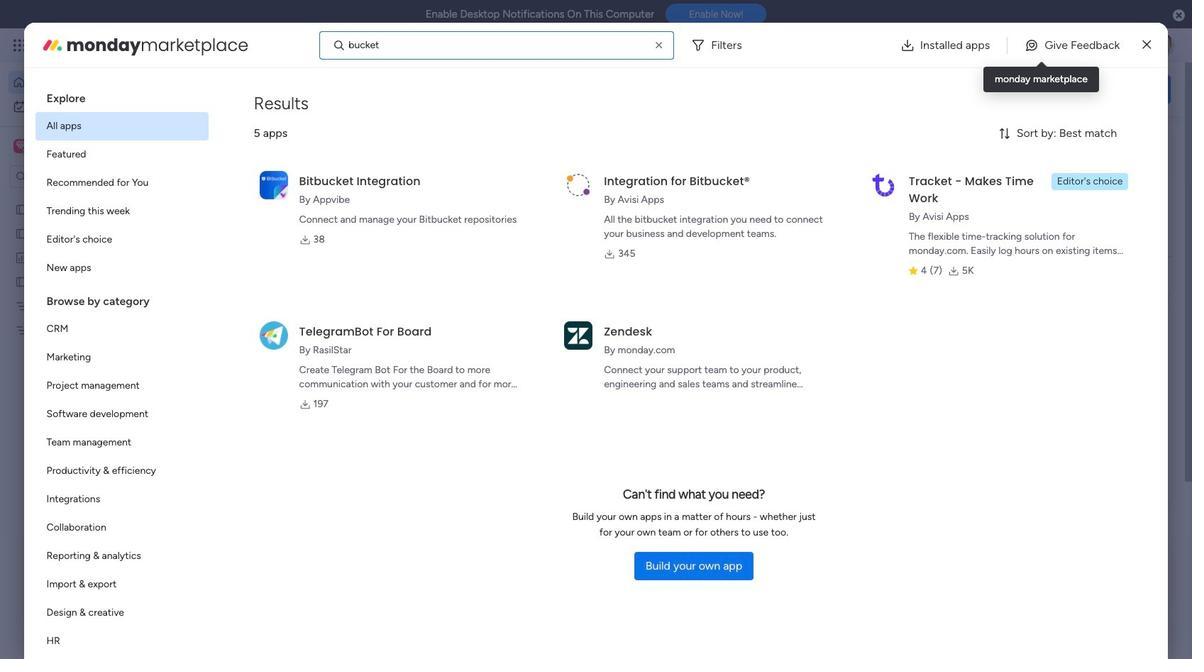 Task type: locate. For each thing, give the bounding box(es) containing it.
public board image
[[15, 202, 28, 216]]

1 public board image from the top
[[15, 226, 28, 240]]

2 image
[[982, 29, 995, 45]]

2 public board image from the top
[[15, 275, 28, 288]]

update feed image
[[971, 38, 986, 53]]

1 vertical spatial heading
[[35, 282, 208, 315]]

option
[[9, 71, 172, 94], [9, 95, 172, 118], [35, 112, 208, 140], [35, 140, 208, 169], [35, 169, 208, 197], [0, 196, 181, 199], [35, 197, 208, 226], [35, 226, 208, 254], [35, 254, 208, 282], [35, 315, 208, 343], [35, 343, 208, 372], [35, 372, 208, 400], [35, 400, 208, 429], [35, 429, 208, 457], [35, 457, 208, 485], [35, 485, 208, 514], [35, 514, 208, 542], [35, 542, 208, 570], [35, 570, 208, 599], [35, 599, 208, 627], [35, 627, 208, 656]]

0 vertical spatial heading
[[35, 79, 208, 112]]

public board image down public dashboard image
[[15, 275, 28, 288]]

notifications image
[[940, 38, 954, 53]]

v2 user feedback image
[[969, 81, 980, 97]]

select product image
[[13, 38, 27, 53]]

getting started element
[[958, 545, 1171, 602]]

app logo image
[[259, 171, 288, 199], [564, 171, 593, 199], [869, 171, 897, 199], [259, 321, 288, 350], [564, 321, 593, 350]]

circle o image
[[979, 234, 988, 245]]

see plans image
[[235, 38, 248, 53]]

heading
[[35, 79, 208, 112], [35, 282, 208, 315]]

public board image
[[15, 226, 28, 240], [15, 275, 28, 288]]

0 vertical spatial public board image
[[15, 226, 28, 240]]

1 vertical spatial public board image
[[15, 275, 28, 288]]

public board image down public board icon
[[15, 226, 28, 240]]

v2 bolt switch image
[[1080, 81, 1088, 97]]

public dashboard image
[[15, 250, 28, 264]]

list box
[[35, 79, 208, 659], [0, 194, 181, 533]]



Task type: vqa. For each thing, say whether or not it's contained in the screenshot.
the bottommost "Public board" icon
yes



Task type: describe. For each thing, give the bounding box(es) containing it.
1 heading from the top
[[35, 79, 208, 112]]

monday marketplace image
[[1034, 38, 1048, 53]]

1 image
[[951, 29, 964, 45]]

check circle image
[[979, 180, 988, 190]]

help center element
[[958, 614, 1171, 659]]

workspace image
[[13, 138, 28, 154]]

dapulse close image
[[1173, 9, 1185, 23]]

monday marketplace image
[[41, 34, 64, 56]]

quick search results list box
[[219, 161, 924, 523]]

help image
[[1100, 38, 1114, 53]]

2 heading from the top
[[35, 282, 208, 315]]

search everything image
[[1069, 38, 1083, 53]]

workspace image
[[16, 138, 25, 154]]

dapulse x slim image
[[1149, 131, 1166, 148]]

invite members image
[[1003, 38, 1017, 53]]

workspace selection element
[[13, 138, 119, 156]]

terry turtle image
[[1152, 34, 1175, 57]]

Search in workspace field
[[30, 169, 118, 185]]

dapulse x slim image
[[1143, 37, 1151, 54]]



